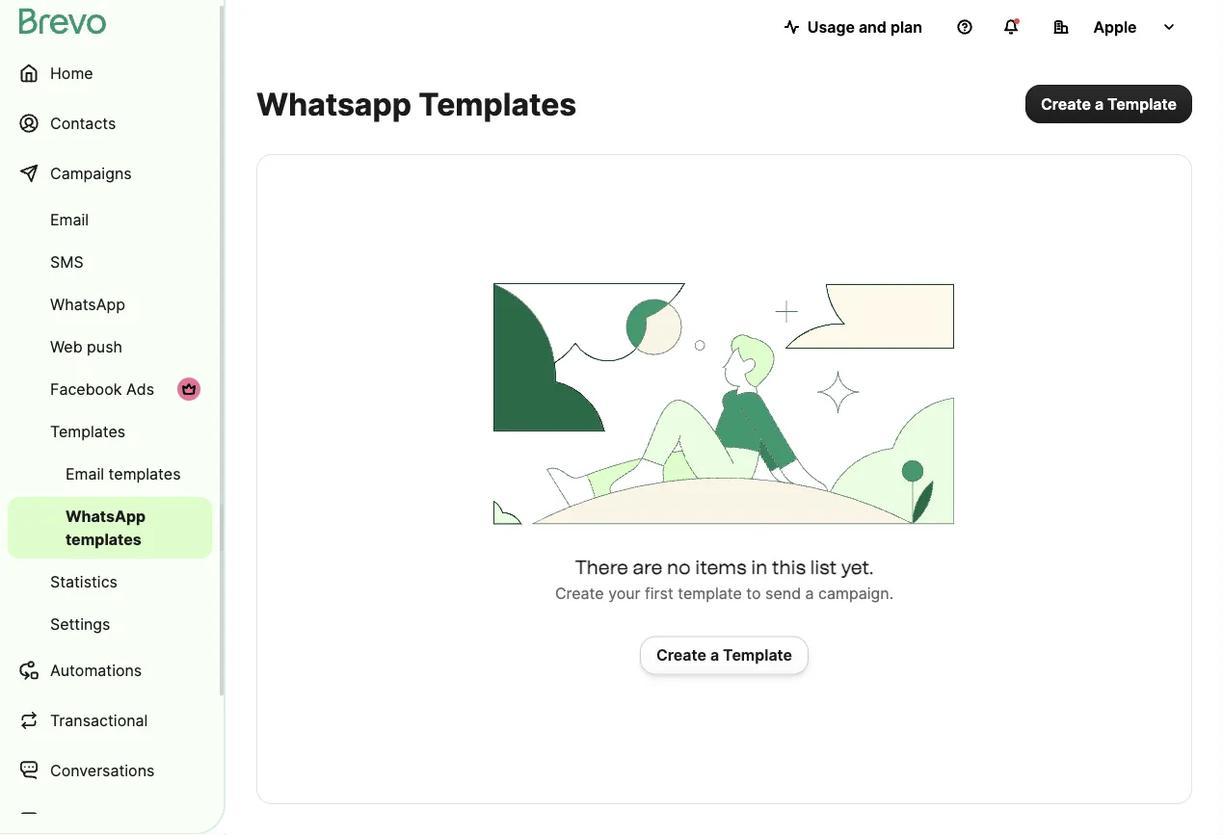 Task type: vqa. For each thing, say whether or not it's contained in the screenshot.
"Cino" button
no



Task type: locate. For each thing, give the bounding box(es) containing it.
deals
[[50, 812, 91, 831]]

template down to
[[723, 646, 793, 665]]

left___rvooi image
[[181, 382, 197, 397]]

1 vertical spatial templates
[[66, 530, 141, 549]]

0 vertical spatial template
[[1108, 94, 1177, 113]]

templates inside templates link
[[50, 422, 126, 441]]

1 vertical spatial templates
[[50, 422, 126, 441]]

email up sms at top
[[50, 210, 89, 229]]

0 vertical spatial templates
[[109, 465, 181, 484]]

1 vertical spatial create a template button
[[640, 637, 809, 675]]

0 horizontal spatial create
[[555, 585, 604, 604]]

templates down templates link on the left of the page
[[109, 465, 181, 484]]

create for the leftmost create a template "button"
[[657, 646, 707, 665]]

create a template
[[1041, 94, 1177, 113], [657, 646, 793, 665]]

2 vertical spatial create
[[657, 646, 707, 665]]

templates for email templates
[[109, 465, 181, 484]]

1 horizontal spatial template
[[1108, 94, 1177, 113]]

templates inside email templates link
[[109, 465, 181, 484]]

template down apple button
[[1108, 94, 1177, 113]]

a for create a template "button" to the top
[[1095, 94, 1104, 113]]

facebook
[[50, 380, 122, 399]]

create a template down template
[[657, 646, 793, 665]]

0 vertical spatial create a template button
[[1026, 85, 1193, 123]]

there are no items in this list yet. create your first template to send a campaign.
[[555, 556, 894, 604]]

contacts
[[50, 114, 116, 133]]

create down "there"
[[555, 585, 604, 604]]

there
[[575, 556, 629, 579]]

0 horizontal spatial a
[[711, 646, 719, 665]]

templates up statistics link
[[66, 530, 141, 549]]

0 vertical spatial whatsapp
[[50, 295, 125, 314]]

create a template down apple button
[[1041, 94, 1177, 113]]

plan
[[891, 17, 923, 36]]

email templates
[[66, 465, 181, 484]]

1 vertical spatial a
[[806, 585, 814, 604]]

apple
[[1094, 17, 1137, 36]]

items
[[695, 556, 747, 579]]

templates inside whatsapp templates
[[66, 530, 141, 549]]

facebook ads link
[[8, 370, 212, 409]]

whatsapp
[[50, 295, 125, 314], [66, 507, 146, 526]]

create
[[1041, 94, 1091, 113], [555, 585, 604, 604], [657, 646, 707, 665]]

a down template
[[711, 646, 719, 665]]

create a template button down template
[[640, 637, 809, 675]]

yet.
[[842, 556, 874, 579]]

create a template button down apple button
[[1026, 85, 1193, 123]]

are
[[633, 556, 663, 579]]

0 vertical spatial templates
[[419, 85, 577, 122]]

web push link
[[8, 328, 212, 366]]

conversations
[[50, 762, 155, 781]]

template
[[1108, 94, 1177, 113], [723, 646, 793, 665]]

1 horizontal spatial create a template button
[[1026, 85, 1193, 123]]

0 horizontal spatial create a template
[[657, 646, 793, 665]]

2 vertical spatial a
[[711, 646, 719, 665]]

2 horizontal spatial create
[[1041, 94, 1091, 113]]

whatsapp down email templates link
[[66, 507, 146, 526]]

create down first
[[657, 646, 707, 665]]

a right send
[[806, 585, 814, 604]]

whatsapp for whatsapp
[[50, 295, 125, 314]]

usage and plan button
[[769, 8, 938, 46]]

0 vertical spatial a
[[1095, 94, 1104, 113]]

create a template for the leftmost create a template "button"
[[657, 646, 793, 665]]

0 vertical spatial create a template
[[1041, 94, 1177, 113]]

1 vertical spatial email
[[66, 465, 104, 484]]

1 horizontal spatial create
[[657, 646, 707, 665]]

first
[[645, 585, 674, 604]]

templates
[[109, 465, 181, 484], [66, 530, 141, 549]]

campaign.
[[819, 585, 894, 604]]

1 horizontal spatial a
[[806, 585, 814, 604]]

a down apple button
[[1095, 94, 1104, 113]]

0 horizontal spatial templates
[[50, 422, 126, 441]]

whatsapp for whatsapp templates
[[66, 507, 146, 526]]

email inside "link"
[[50, 210, 89, 229]]

conversations link
[[8, 748, 212, 795]]

create a template for create a template "button" to the top
[[1041, 94, 1177, 113]]

0 horizontal spatial template
[[723, 646, 793, 665]]

statistics link
[[8, 563, 212, 602]]

automations link
[[8, 648, 212, 694]]

templates
[[419, 85, 577, 122], [50, 422, 126, 441]]

0 vertical spatial create
[[1041, 94, 1091, 113]]

a
[[1095, 94, 1104, 113], [806, 585, 814, 604], [711, 646, 719, 665]]

create inside the there are no items in this list yet. create your first template to send a campaign.
[[555, 585, 604, 604]]

create down apple button
[[1041, 94, 1091, 113]]

home link
[[8, 50, 212, 96]]

email for email
[[50, 210, 89, 229]]

1 vertical spatial template
[[723, 646, 793, 665]]

template for create a template "button" to the top
[[1108, 94, 1177, 113]]

0 horizontal spatial create a template button
[[640, 637, 809, 675]]

email
[[50, 210, 89, 229], [66, 465, 104, 484]]

whatsapp up web push
[[50, 295, 125, 314]]

to
[[747, 585, 761, 604]]

create a template button
[[1026, 85, 1193, 123], [640, 637, 809, 675]]

1 horizontal spatial create a template
[[1041, 94, 1177, 113]]

1 vertical spatial whatsapp
[[66, 507, 146, 526]]

0 vertical spatial email
[[50, 210, 89, 229]]

a for the leftmost create a template "button"
[[711, 646, 719, 665]]

2 horizontal spatial a
[[1095, 94, 1104, 113]]

1 horizontal spatial templates
[[419, 85, 577, 122]]

email down templates link on the left of the page
[[66, 465, 104, 484]]

1 vertical spatial create
[[555, 585, 604, 604]]

this
[[772, 556, 806, 579]]

1 vertical spatial create a template
[[657, 646, 793, 665]]



Task type: describe. For each thing, give the bounding box(es) containing it.
list
[[811, 556, 837, 579]]

email link
[[8, 201, 212, 239]]

whatsapp link
[[8, 285, 212, 324]]

and
[[859, 17, 887, 36]]

transactional
[[50, 712, 148, 730]]

no
[[667, 556, 691, 579]]

usage
[[808, 17, 855, 36]]

statistics
[[50, 573, 118, 592]]

push
[[87, 337, 122, 356]]

transactional link
[[8, 698, 212, 744]]

whatsapp
[[256, 85, 412, 122]]

a inside the there are no items in this list yet. create your first template to send a campaign.
[[806, 585, 814, 604]]

sms
[[50, 253, 84, 271]]

settings
[[50, 615, 110, 634]]

template
[[678, 585, 742, 604]]

web
[[50, 337, 83, 356]]

campaigns
[[50, 164, 132, 183]]

templates link
[[8, 413, 212, 451]]

facebook ads
[[50, 380, 154, 399]]

send
[[766, 585, 801, 604]]

templates for whatsapp templates
[[66, 530, 141, 549]]

whatsapp templates
[[66, 507, 146, 549]]

deals link
[[8, 798, 212, 836]]

settings link
[[8, 606, 212, 644]]

ads
[[126, 380, 154, 399]]

your
[[609, 585, 641, 604]]

email templates link
[[8, 455, 212, 494]]

sms link
[[8, 243, 212, 282]]

whatsapp templates
[[256, 85, 577, 122]]

in
[[751, 556, 768, 579]]

web push
[[50, 337, 122, 356]]

home
[[50, 64, 93, 82]]

campaigns link
[[8, 150, 212, 197]]

whatsapp templates link
[[8, 498, 212, 559]]

email for email templates
[[66, 465, 104, 484]]

automations
[[50, 661, 142, 680]]

contacts link
[[8, 100, 212, 147]]

usage and plan
[[808, 17, 923, 36]]

template for the leftmost create a template "button"
[[723, 646, 793, 665]]

create for create a template "button" to the top
[[1041, 94, 1091, 113]]

apple button
[[1038, 8, 1193, 46]]



